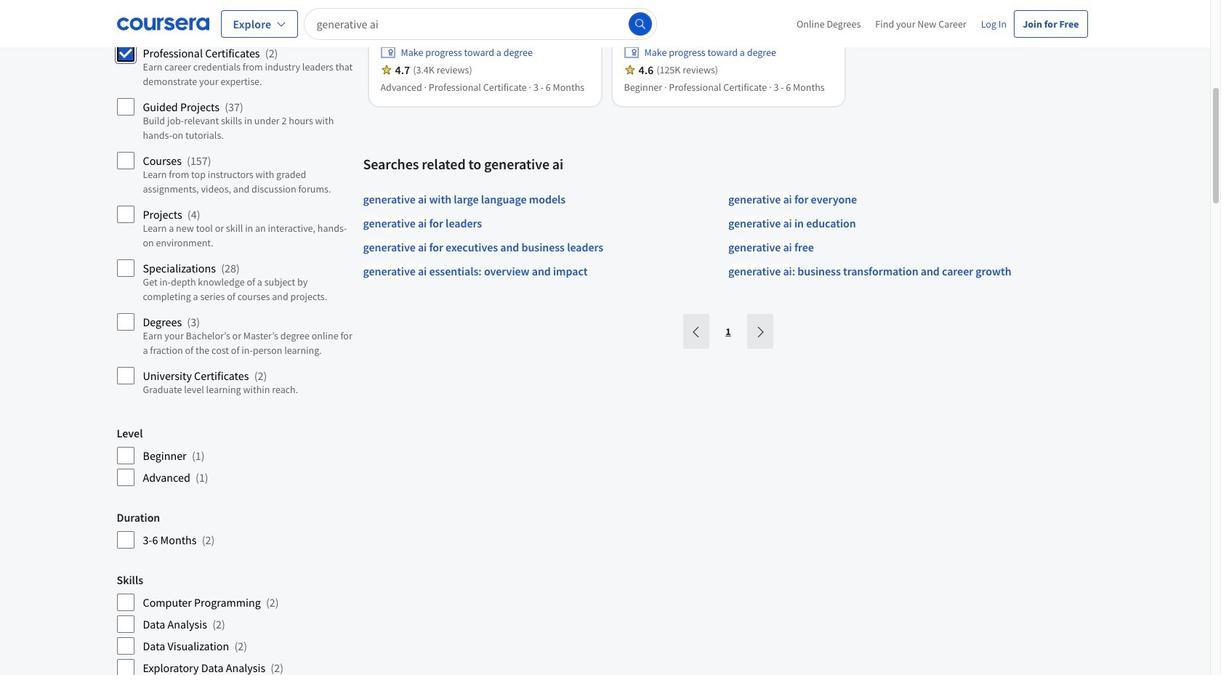 Task type: vqa. For each thing, say whether or not it's contained in the screenshot.
Previous Page icon
yes



Task type: locate. For each thing, give the bounding box(es) containing it.
1 group from the top
[[117, 23, 354, 403]]

coursera image
[[117, 12, 209, 35]]

next page image
[[755, 326, 766, 338]]

(4.6 stars) element
[[639, 63, 654, 77]]

2 group from the top
[[117, 426, 354, 487]]

previous page image
[[691, 326, 702, 338]]

None search field
[[304, 8, 657, 40]]

group
[[117, 23, 354, 403], [117, 426, 354, 487], [117, 511, 354, 550], [117, 573, 354, 675]]



Task type: describe. For each thing, give the bounding box(es) containing it.
4 group from the top
[[117, 573, 354, 675]]

page navigation navigation
[[682, 314, 775, 349]]

3 group from the top
[[117, 511, 354, 550]]

What do you want to learn? text field
[[304, 8, 657, 40]]

(4.7 stars) element
[[395, 63, 410, 77]]



